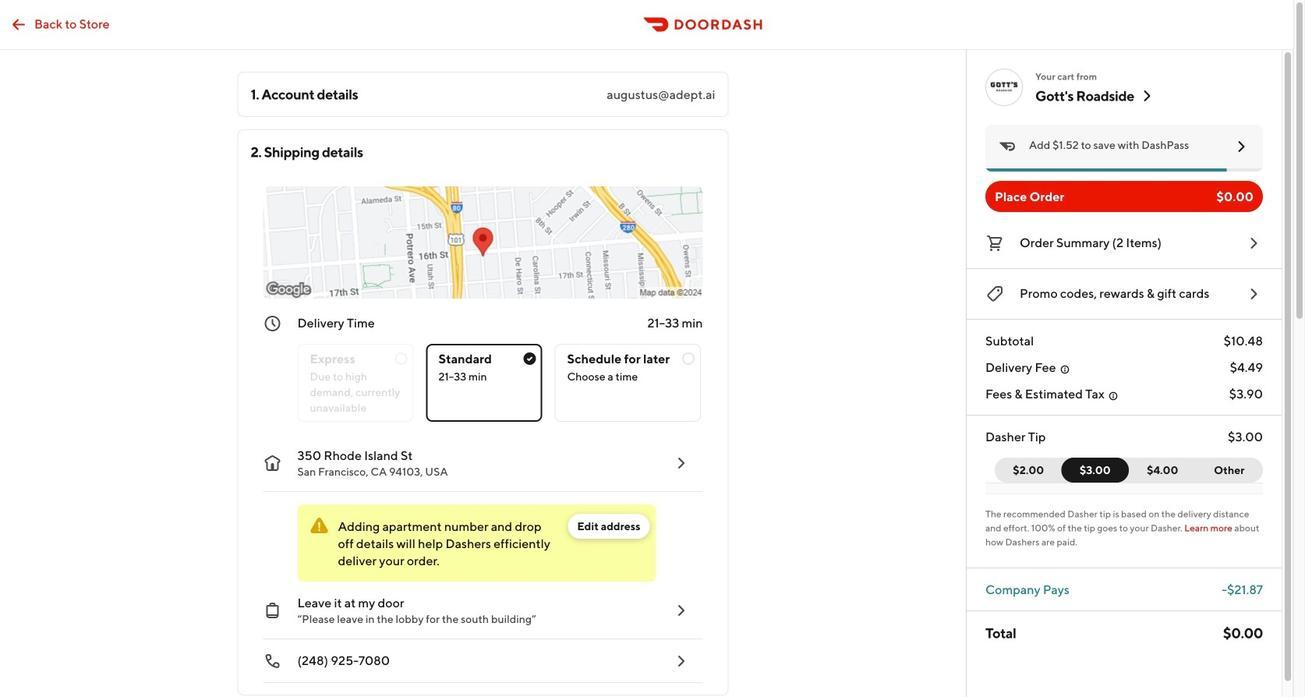 Task type: vqa. For each thing, say whether or not it's contained in the screenshot.
Open now
no



Task type: locate. For each thing, give the bounding box(es) containing it.
None radio
[[298, 344, 414, 422]]

tip amount option group
[[995, 458, 1263, 483]]

option group
[[298, 331, 703, 422]]

None radio
[[426, 344, 542, 422], [555, 344, 701, 422], [426, 344, 542, 422], [555, 344, 701, 422]]

status
[[298, 505, 656, 582]]

None button
[[995, 458, 1072, 483], [1062, 458, 1129, 483], [1120, 458, 1197, 483], [1196, 458, 1263, 483], [995, 458, 1072, 483], [1062, 458, 1129, 483], [1120, 458, 1197, 483], [1196, 458, 1263, 483]]



